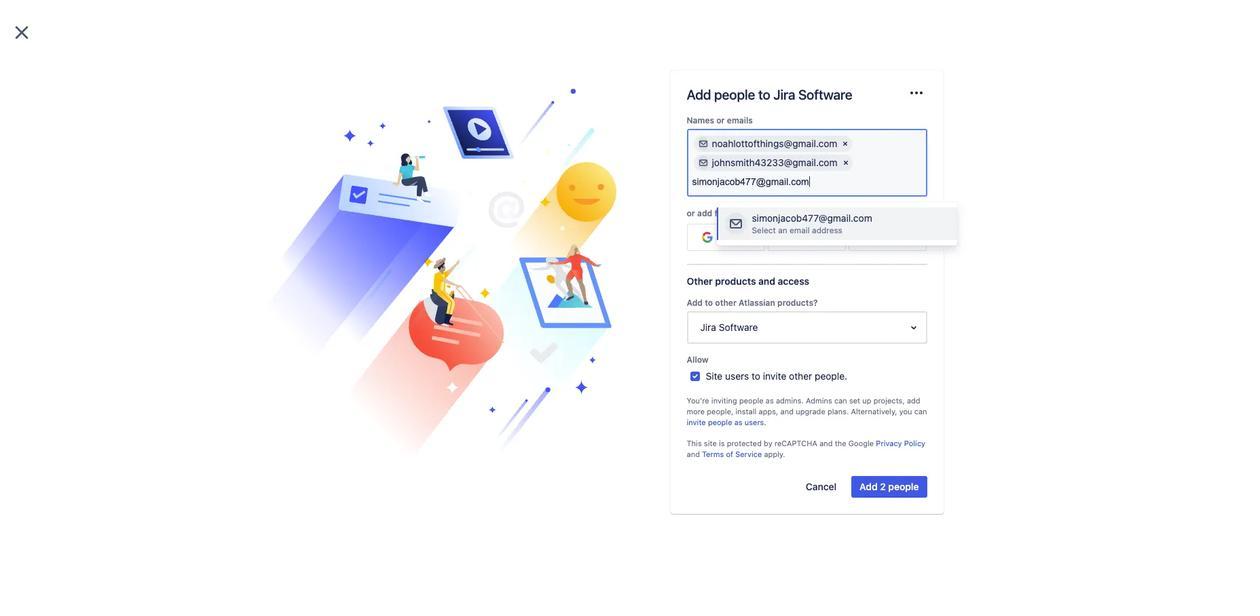 Task type: locate. For each thing, give the bounding box(es) containing it.
products?
[[777, 298, 818, 308]]

1 vertical spatial site
[[704, 439, 717, 448]]

project settings
[[542, 85, 613, 96]]

1 horizontal spatial wwf-
[[441, 266, 466, 277]]

people right the 2
[[888, 481, 919, 493]]

wwf-11
[[441, 266, 474, 277]]

1 horizontal spatial james peterson
[[444, 299, 505, 309]]

james down 23,
[[253, 353, 277, 363]]

24,
[[459, 330, 471, 340]]

2
[[880, 481, 886, 493]]

you're
[[687, 397, 709, 405]]

add user image
[[698, 139, 709, 149], [698, 158, 709, 168]]

other down products
[[715, 298, 737, 308]]

1 vertical spatial peterson
[[280, 353, 314, 363]]

0 vertical spatial invite
[[763, 371, 786, 382]]

0 horizontal spatial google
[[718, 232, 750, 243]]

and down this
[[687, 450, 700, 459]]

james down reporter
[[444, 299, 469, 309]]

0 horizontal spatial or
[[687, 208, 695, 219]]

1 horizontal spatial add
[[907, 397, 920, 405]]

protected
[[727, 439, 762, 448]]

2 add user image from the top
[[698, 158, 709, 168]]

0 vertical spatial james
[[444, 299, 469, 309]]

simonjacob477@gmail.com select an email address
[[752, 213, 872, 235]]

to right top
[[548, 203, 556, 215]]

top
[[531, 203, 545, 215]]

wwf- down 24 oct
[[441, 266, 466, 277]]

0 horizontal spatial other
[[715, 298, 737, 308]]

google inside button
[[718, 232, 750, 243]]

peterson up created october 24, 2023 at 9:12 am
[[471, 299, 505, 309]]

the left weary
[[267, 203, 281, 215]]

1 horizontal spatial jira
[[773, 87, 795, 103]]

2023 left 'at'
[[473, 330, 493, 340]]

1 add user image from the top
[[698, 139, 709, 149]]

add left from in the top of the page
[[697, 208, 712, 219]]

other up admins.
[[789, 371, 812, 382]]

0 horizontal spatial james peterson image
[[185, 405, 201, 422]]

clear image
[[840, 158, 851, 168]]

0 vertical spatial can
[[834, 397, 847, 405]]

and down admins.
[[781, 407, 794, 416]]

add inside you're inviting people as admins. admins can set up projects, add more people, install apps, and upgrade plans. alternatively, you can invite people as users.
[[907, 397, 920, 405]]

0 vertical spatial james peterson image
[[426, 296, 443, 312]]

2023
[[269, 322, 289, 330], [473, 330, 493, 340]]

can up plans.
[[834, 397, 847, 405]]

james peterson
[[444, 299, 505, 309], [253, 353, 314, 363]]

wwf- inside wwf-11 link
[[441, 266, 466, 277]]

a
[[457, 203, 462, 215]]

0 vertical spatial peterson
[[471, 299, 505, 309]]

as up 'apps,'
[[766, 397, 774, 405]]

0 horizontal spatial as
[[734, 418, 743, 427]]

james peterson image
[[376, 285, 392, 301], [376, 509, 392, 525]]

0 horizontal spatial jira
[[700, 322, 716, 333]]

site right wear
[[339, 203, 355, 215]]

can right you
[[914, 407, 927, 416]]

0 horizontal spatial 2023
[[269, 322, 289, 330]]

google
[[718, 232, 750, 243], [849, 439, 874, 448]]

0 vertical spatial site
[[339, 203, 355, 215]]

1 horizontal spatial site
[[704, 439, 717, 448]]

add left the 2
[[860, 481, 878, 493]]

allow
[[687, 355, 709, 365]]

add
[[697, 208, 712, 219], [907, 397, 920, 405]]

0 vertical spatial jira
[[773, 87, 795, 103]]

0 horizontal spatial site
[[339, 203, 355, 215]]

as
[[766, 397, 774, 405], [734, 418, 743, 427]]

0 horizontal spatial peterson
[[280, 353, 314, 363]]

1 vertical spatial james peterson image
[[376, 509, 392, 525]]

1 vertical spatial add user image
[[698, 158, 709, 168]]

people.
[[815, 371, 847, 382]]

design the weary wear site
[[234, 203, 355, 215]]

google down from in the top of the page
[[718, 232, 750, 243]]

james peterson down 23,
[[253, 353, 314, 363]]

24 october 2023 image
[[428, 249, 439, 259]]

banner
[[0, 0, 1243, 38]]

james
[[444, 299, 469, 309], [253, 353, 277, 363]]

jira up allow
[[700, 322, 716, 333]]

0 vertical spatial as
[[766, 397, 774, 405]]

software down add to other atlassian products?
[[719, 322, 758, 333]]

site up terms
[[704, 439, 717, 448]]

0 horizontal spatial wwf-
[[250, 288, 275, 298]]

0 vertical spatial james peterson image
[[376, 285, 392, 301]]

oct right 24
[[451, 249, 467, 258]]

project settings link
[[539, 79, 616, 103]]

people inside add 2 people button
[[888, 481, 919, 493]]

2 horizontal spatial the
[[835, 439, 846, 448]]

by
[[764, 439, 773, 448]]

projects,
[[874, 397, 905, 405]]

people up install
[[739, 397, 764, 405]]

1 vertical spatial the
[[486, 217, 501, 228]]

project
[[542, 85, 574, 96]]

more
[[687, 407, 705, 416]]

this site is protected by recaptcha and the google privacy policy and terms of service apply.
[[687, 439, 926, 459]]

1 horizontal spatial 2023
[[473, 330, 493, 340]]

2 vertical spatial the
[[835, 439, 846, 448]]

highest image
[[361, 288, 372, 299]]

reporter
[[425, 284, 457, 293]]

0 vertical spatial oct
[[451, 249, 467, 258]]

add user image for noahlottofthings@gmail.com
[[698, 139, 709, 149]]

site
[[339, 203, 355, 215], [704, 439, 717, 448]]

1 vertical spatial wwf-
[[250, 288, 275, 298]]

1 vertical spatial invite
[[687, 418, 706, 427]]

the down plans.
[[835, 439, 846, 448]]

23,
[[255, 322, 267, 330]]

is
[[719, 439, 725, 448]]

1 vertical spatial add
[[687, 298, 703, 308]]

and right "recaptcha"
[[820, 439, 833, 448]]

service
[[735, 450, 762, 459]]

google left privacy
[[849, 439, 874, 448]]

create column image
[[610, 162, 627, 179]]

and
[[758, 276, 775, 287], [781, 407, 794, 416], [820, 439, 833, 448], [687, 450, 700, 459]]

at
[[496, 330, 503, 340]]

add inside button
[[860, 481, 878, 493]]

1 horizontal spatial oct
[[451, 249, 467, 258]]

privacy
[[876, 439, 902, 448]]

start date oct 23, 2023
[[234, 309, 289, 330]]

or left from in the top of the page
[[687, 208, 695, 219]]

james peterson up created october 24, 2023 at 9:12 am
[[444, 299, 505, 309]]

1 horizontal spatial can
[[914, 407, 927, 416]]

clear image
[[840, 139, 851, 149]]

wwf- inside wwf-1 link
[[250, 288, 275, 298]]

or left emails
[[717, 115, 725, 126]]

0 vertical spatial james peterson
[[444, 299, 505, 309]]

people down people,
[[708, 418, 732, 427]]

oct down start
[[236, 322, 253, 330]]

other inside allow site users to invite other people.
[[789, 371, 812, 382]]

invite down more
[[687, 418, 706, 427]]

1
[[275, 288, 279, 298]]

0 vertical spatial or
[[717, 115, 725, 126]]

0 horizontal spatial the
[[267, 203, 281, 215]]

cancel
[[806, 481, 837, 493]]

add down other
[[687, 298, 703, 308]]

0 horizontal spatial invite
[[687, 418, 706, 427]]

can
[[834, 397, 847, 405], [914, 407, 927, 416]]

to
[[758, 87, 770, 103], [548, 203, 556, 215], [705, 298, 713, 308], [752, 371, 761, 382]]

oct
[[451, 249, 467, 258], [236, 322, 253, 330]]

1 horizontal spatial google
[[849, 439, 874, 448]]

1 horizontal spatial peterson
[[471, 299, 505, 309]]

1 vertical spatial oct
[[236, 322, 253, 330]]

the inside create a new athleisure top to go along with the turtleneck pillow sweater
[[486, 217, 501, 228]]

1 horizontal spatial software
[[798, 87, 853, 103]]

invite up admins.
[[763, 371, 786, 382]]

slack button
[[768, 224, 846, 251]]

as down install
[[734, 418, 743, 427]]

0 horizontal spatial add
[[697, 208, 712, 219]]

software up clear image on the right
[[798, 87, 853, 103]]

0 horizontal spatial james peterson
[[253, 353, 314, 363]]

names or emails
[[687, 115, 753, 126]]

0 vertical spatial add user image
[[698, 139, 709, 149]]

1 vertical spatial google
[[849, 439, 874, 448]]

software
[[798, 87, 853, 103], [719, 322, 758, 333]]

2023 right 23,
[[269, 322, 289, 330]]

2023 inside start date oct 23, 2023
[[269, 322, 289, 330]]

add up you
[[907, 397, 920, 405]]

or
[[717, 115, 725, 126], [687, 208, 695, 219]]

peterson down start date oct 23, 2023
[[280, 353, 314, 363]]

other
[[715, 298, 737, 308], [789, 371, 812, 382]]

wwf- for 1
[[250, 288, 275, 298]]

updated 4 minutes ago
[[425, 347, 480, 368]]

1 horizontal spatial other
[[789, 371, 812, 382]]

add
[[687, 87, 711, 103], [687, 298, 703, 308], [860, 481, 878, 493]]

upgrade
[[796, 407, 825, 416]]

1 horizontal spatial james
[[444, 299, 469, 309]]

0 vertical spatial wwf-
[[441, 266, 466, 277]]

the
[[267, 203, 281, 215], [486, 217, 501, 228], [835, 439, 846, 448]]

google inside this site is protected by recaptcha and the google privacy policy and terms of service apply.
[[849, 439, 874, 448]]

0 horizontal spatial software
[[719, 322, 758, 333]]

1 vertical spatial as
[[734, 418, 743, 427]]

jira up the noahlottofthings@gmail.com
[[773, 87, 795, 103]]

add up names
[[687, 87, 711, 103]]

privacy policy link
[[876, 439, 926, 448]]

peterson
[[471, 299, 505, 309], [280, 353, 314, 363]]

with
[[465, 217, 484, 228]]

allow site users to invite other people.
[[687, 355, 847, 382]]

1 horizontal spatial the
[[486, 217, 501, 228]]

0 vertical spatial add
[[687, 87, 711, 103]]

october
[[425, 330, 456, 340]]

1 horizontal spatial james peterson image
[[426, 296, 443, 312]]

1 vertical spatial james peterson image
[[185, 405, 201, 422]]

the right 'with'
[[486, 217, 501, 228]]

the inside this site is protected by recaptcha and the google privacy policy and terms of service apply.
[[835, 439, 846, 448]]

1 vertical spatial other
[[789, 371, 812, 382]]

apply.
[[764, 450, 785, 459]]

settings
[[577, 85, 613, 96]]

to right users
[[752, 371, 761, 382]]

add to other atlassian products?
[[687, 298, 818, 308]]

task image
[[425, 266, 436, 277]]

jira
[[773, 87, 795, 103], [700, 322, 716, 333]]

wwf- up date
[[250, 288, 275, 298]]

0 vertical spatial google
[[718, 232, 750, 243]]

1 vertical spatial add
[[907, 397, 920, 405]]

11
[[466, 266, 474, 277]]

0 horizontal spatial james
[[253, 353, 277, 363]]

johnsmith43233@gmail.com
[[712, 157, 838, 168]]

1 horizontal spatial invite
[[763, 371, 786, 382]]

0 horizontal spatial oct
[[236, 322, 253, 330]]

1 vertical spatial or
[[687, 208, 695, 219]]

2 vertical spatial add
[[860, 481, 878, 493]]

james peterson image
[[426, 296, 443, 312], [185, 405, 201, 422]]



Task type: vqa. For each thing, say whether or not it's contained in the screenshot.
You're on the right bottom of page
yes



Task type: describe. For each thing, give the bounding box(es) containing it.
done image
[[555, 266, 566, 277]]

slack
[[803, 232, 827, 243]]

up
[[863, 397, 872, 405]]

1 vertical spatial james peterson
[[253, 353, 314, 363]]

to inside create a new athleisure top to go along with the turtleneck pillow sweater
[[548, 203, 556, 215]]

athleisure
[[485, 203, 528, 215]]

wwf-11 link
[[441, 266, 474, 277]]

24
[[439, 249, 449, 258]]

to up the noahlottofthings@gmail.com
[[758, 87, 770, 103]]

you
[[899, 407, 912, 416]]

and inside you're inviting people as admins. admins can set up projects, add more people, install apps, and upgrade plans. alternatively, you can invite people as users.
[[781, 407, 794, 416]]

names
[[687, 115, 714, 126]]

other products and access
[[687, 276, 809, 287]]

1 james peterson image from the top
[[376, 285, 392, 301]]

pillow
[[425, 230, 450, 242]]

email
[[790, 225, 810, 235]]

1 horizontal spatial or
[[717, 115, 725, 126]]

1 vertical spatial can
[[914, 407, 927, 416]]

24 oct
[[439, 249, 467, 258]]

invite inside you're inviting people as admins. admins can set up projects, add more people, install apps, and upgrade plans. alternatively, you can invite people as users.
[[687, 418, 706, 427]]

select an email address image
[[728, 216, 744, 232]]

add user image for johnsmith43233@gmail.com
[[698, 158, 709, 168]]

recaptcha
[[775, 439, 817, 448]]

users
[[725, 371, 749, 382]]

start
[[234, 309, 252, 318]]

created october 24, 2023 at 9:12 am
[[425, 320, 537, 340]]

create a new athleisure top to go along with the turtleneck pillow sweater
[[425, 203, 556, 242]]

Add a comment… field
[[1031, 528, 1203, 555]]

add people to jira software
[[687, 87, 853, 103]]

from
[[715, 208, 733, 219]]

Search field
[[985, 8, 1121, 30]]

atlassian
[[739, 298, 775, 308]]

simonjacob477@gmail.com
[[752, 213, 872, 224]]

add 2 people
[[860, 481, 919, 493]]

1 horizontal spatial as
[[766, 397, 774, 405]]

9:12
[[505, 330, 522, 340]]

or add from
[[687, 208, 733, 219]]

emails
[[727, 115, 753, 126]]

alternatively,
[[851, 407, 897, 416]]

terms of service link
[[702, 450, 762, 459]]

microsoft
[[875, 232, 918, 243]]

sweater
[[453, 230, 489, 242]]

add for add 2 people
[[860, 481, 878, 493]]

medium image
[[572, 266, 583, 277]]

to inside allow site users to invite other people.
[[752, 371, 761, 382]]

wear
[[314, 203, 336, 215]]

Names or emails text field
[[692, 177, 810, 187]]

wwf-1
[[250, 288, 279, 298]]

4
[[425, 358, 430, 368]]

1 vertical spatial james
[[253, 353, 277, 363]]

invite inside allow site users to invite other people.
[[763, 371, 786, 382]]

open image
[[905, 320, 922, 336]]

microsoft button
[[849, 224, 927, 251]]

policy
[[904, 439, 926, 448]]

apps,
[[759, 407, 778, 416]]

minutes
[[433, 358, 463, 368]]

more image
[[908, 85, 924, 101]]

add people to jira software dialog
[[0, 0, 1243, 597]]

add for add to other atlassian products?
[[687, 298, 703, 308]]

created
[[425, 320, 454, 328]]

products
[[715, 276, 756, 287]]

2023 inside created october 24, 2023 at 9:12 am
[[473, 330, 493, 340]]

0 horizontal spatial can
[[834, 397, 847, 405]]

1 vertical spatial jira
[[700, 322, 716, 333]]

0 vertical spatial the
[[267, 203, 281, 215]]

wwf- for 11
[[441, 266, 466, 277]]

add 2 people button
[[852, 476, 927, 498]]

weary
[[283, 203, 311, 215]]

2 james peterson image from the top
[[376, 509, 392, 525]]

done image
[[555, 266, 566, 277]]

cancel button
[[798, 476, 845, 498]]

admins
[[806, 397, 832, 405]]

1 vertical spatial software
[[719, 322, 758, 333]]

invite people as users. link
[[687, 418, 766, 427]]

oct inside start date oct 23, 2023
[[236, 322, 253, 330]]

admins.
[[776, 397, 804, 405]]

install
[[736, 407, 757, 416]]

select
[[752, 225, 776, 235]]

plans.
[[828, 407, 849, 416]]

you're inviting people as admins. admins can set up projects, add more people, install apps, and upgrade plans. alternatively, you can invite people as users.
[[687, 397, 927, 427]]

and up atlassian
[[758, 276, 775, 287]]

users.
[[745, 418, 766, 427]]

am
[[524, 330, 537, 340]]

along
[[439, 217, 463, 228]]

design
[[234, 203, 264, 215]]

site
[[706, 371, 723, 382]]

jira software
[[700, 322, 758, 333]]

0 vertical spatial other
[[715, 298, 737, 308]]

0 vertical spatial software
[[798, 87, 853, 103]]

turtleneck
[[503, 217, 549, 228]]

ago
[[465, 358, 480, 368]]

an
[[778, 225, 787, 235]]

people up emails
[[714, 87, 755, 103]]

new
[[464, 203, 483, 215]]

updated
[[425, 347, 456, 356]]

this
[[687, 439, 702, 448]]

google button
[[687, 224, 765, 251]]

access
[[778, 276, 809, 287]]

drawer illustration image
[[247, 89, 616, 470]]

to down other
[[705, 298, 713, 308]]

site inside this site is protected by recaptcha and the google privacy policy and terms of service apply.
[[704, 439, 717, 448]]

people,
[[707, 407, 734, 416]]

add for add people to jira software
[[687, 87, 711, 103]]

inviting
[[711, 397, 737, 405]]

24 october 2023 image
[[428, 249, 439, 259]]

0 vertical spatial add
[[697, 208, 712, 219]]

date
[[254, 309, 270, 318]]

set
[[849, 397, 860, 405]]

other
[[687, 276, 713, 287]]



